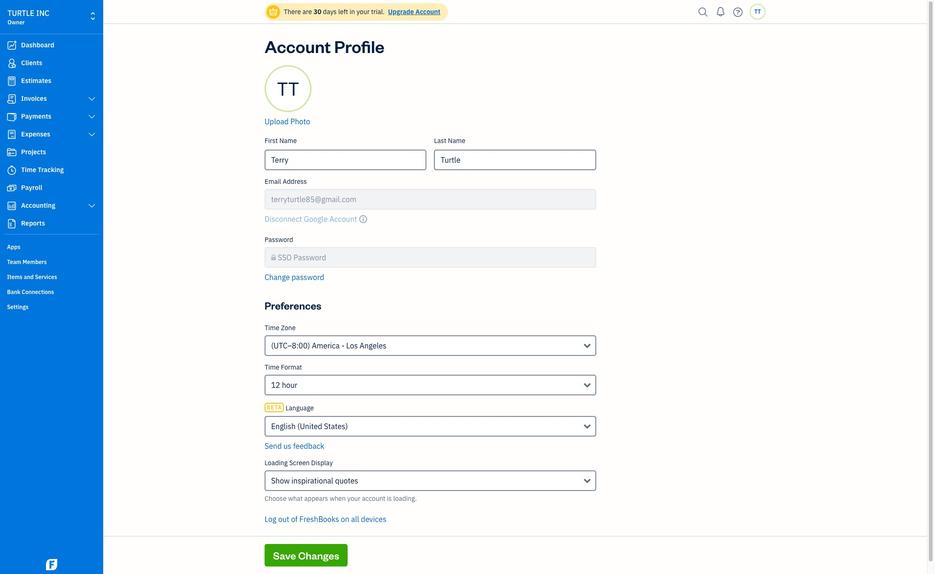 Task type: locate. For each thing, give the bounding box(es) containing it.
loading
[[265, 459, 288, 468]]

expenses link
[[2, 126, 100, 143]]

0 vertical spatial password
[[265, 236, 293, 244]]

1 horizontal spatial tt
[[755, 8, 762, 15]]

accounting link
[[2, 198, 100, 215]]

1 vertical spatial password
[[294, 253, 327, 263]]

expenses
[[21, 130, 50, 139]]

devices
[[361, 515, 387, 525]]

1 chevron large down image from the top
[[88, 113, 96, 121]]

name
[[280, 137, 297, 145], [448, 137, 466, 145]]

email address
[[265, 178, 307, 186]]

1 horizontal spatial name
[[448, 137, 466, 145]]

your
[[357, 8, 370, 16], [348, 495, 361, 503]]

1 vertical spatial time
[[265, 324, 280, 332]]

account
[[416, 8, 441, 16], [265, 35, 331, 57]]

chevron large down image for invoices
[[88, 95, 96, 103]]

send
[[265, 442, 282, 451]]

1 vertical spatial tt
[[277, 77, 299, 101]]

password
[[265, 236, 293, 244], [294, 253, 327, 263]]

1 name from the left
[[280, 137, 297, 145]]

chevron large down image
[[88, 95, 96, 103], [88, 202, 96, 210]]

send us feedback
[[265, 442, 325, 451]]

log
[[265, 515, 277, 525]]

profile
[[335, 35, 385, 57]]

chevron large down image inside invoices link
[[88, 95, 96, 103]]

1 vertical spatial your
[[348, 495, 361, 503]]

account down there
[[265, 35, 331, 57]]

owner
[[8, 19, 25, 26]]

members
[[23, 259, 47, 266]]

last name
[[435, 137, 466, 145]]

crown image
[[269, 7, 278, 17]]

time right the timer image on the left top
[[21, 166, 36, 174]]

accounting
[[21, 201, 55, 210]]

chevron large down image up reports link
[[88, 202, 96, 210]]

feedback
[[293, 442, 325, 451]]

projects link
[[2, 144, 100, 161]]

chart image
[[6, 201, 17, 211]]

trial.
[[372, 8, 385, 16]]

0 vertical spatial chevron large down image
[[88, 95, 96, 103]]

tt
[[755, 8, 762, 15], [277, 77, 299, 101]]

0 horizontal spatial name
[[280, 137, 297, 145]]

beta
[[267, 404, 282, 411]]

First Name text field
[[265, 150, 427, 170]]

account profile
[[265, 35, 385, 57]]

1 chevron large down image from the top
[[88, 95, 96, 103]]

password up lock icon
[[265, 236, 293, 244]]

Time Zone field
[[265, 336, 597, 356]]

2 vertical spatial time
[[265, 363, 280, 372]]

save changes
[[273, 549, 340, 563]]

settings
[[7, 304, 29, 311]]

reports link
[[2, 216, 100, 232]]

screen
[[289, 459, 310, 468]]

12 hour
[[271, 381, 298, 390]]

time tracking link
[[2, 162, 100, 179]]

your right the in
[[357, 8, 370, 16]]

chevron large down image down invoices link
[[88, 113, 96, 121]]

send us feedback link
[[265, 442, 325, 451]]

upload
[[265, 117, 289, 126]]

when
[[330, 495, 346, 503]]

freshbooks image
[[44, 560, 59, 571]]

1 vertical spatial chevron large down image
[[88, 131, 96, 139]]

1 horizontal spatial account
[[416, 8, 441, 16]]

last
[[435, 137, 447, 145]]

chevron large down image down estimates "link"
[[88, 95, 96, 103]]

account right upgrade
[[416, 8, 441, 16]]

2 chevron large down image from the top
[[88, 202, 96, 210]]

chevron large down image for payments
[[88, 113, 96, 121]]

chevron large down image
[[88, 113, 96, 121], [88, 131, 96, 139]]

go to help image
[[731, 5, 746, 19]]

time up 12
[[265, 363, 280, 372]]

0 vertical spatial time
[[21, 166, 36, 174]]

items and services link
[[2, 270, 100, 284]]

left
[[339, 8, 348, 16]]

account
[[362, 495, 386, 503]]

0 horizontal spatial tt
[[277, 77, 299, 101]]

name right last
[[448, 137, 466, 145]]

first name
[[265, 137, 297, 145]]

1 horizontal spatial password
[[294, 253, 327, 263]]

timer image
[[6, 166, 17, 175]]

invoices link
[[2, 91, 100, 108]]

0 vertical spatial tt
[[755, 8, 762, 15]]

team
[[7, 259, 21, 266]]

time left zone
[[265, 324, 280, 332]]

upgrade account link
[[387, 8, 441, 16]]

team members
[[7, 259, 47, 266]]

sso password
[[278, 253, 327, 263]]

preferences element
[[261, 324, 600, 537]]

states)
[[324, 422, 348, 432]]

main element
[[0, 0, 127, 575]]

password up password
[[294, 253, 327, 263]]

there
[[284, 8, 301, 16]]

quotes
[[335, 477, 359, 486]]

tt up the upload photo
[[277, 77, 299, 101]]

tt right go to help icon
[[755, 8, 762, 15]]

0 vertical spatial chevron large down image
[[88, 113, 96, 121]]

chevron large down image inside "expenses" link
[[88, 131, 96, 139]]

language
[[286, 404, 314, 413]]

1 vertical spatial chevron large down image
[[88, 202, 96, 210]]

your right when
[[348, 495, 361, 503]]

-
[[342, 341, 345, 351]]

estimates link
[[2, 73, 100, 90]]

out
[[278, 515, 290, 525]]

chevron large down image up projects link
[[88, 131, 96, 139]]

Loading Screen Display field
[[265, 471, 597, 492]]

projects
[[21, 148, 46, 156]]

are
[[303, 8, 312, 16]]

change password
[[265, 273, 324, 282]]

days
[[323, 8, 337, 16]]

0 horizontal spatial account
[[265, 35, 331, 57]]

2 name from the left
[[448, 137, 466, 145]]

beta language
[[267, 404, 314, 413]]

appears
[[305, 495, 328, 503]]

password
[[292, 273, 324, 282]]

hour
[[282, 381, 298, 390]]

invoice image
[[6, 94, 17, 104]]

and
[[24, 274, 34, 281]]

log out of freshbooks on all devices button
[[265, 514, 387, 525]]

log out of freshbooks on all devices
[[265, 515, 387, 525]]

2 chevron large down image from the top
[[88, 131, 96, 139]]

info image
[[359, 214, 368, 225]]

name right first on the top of page
[[280, 137, 297, 145]]

time format
[[265, 363, 302, 372]]

0 vertical spatial account
[[416, 8, 441, 16]]

search image
[[696, 5, 711, 19]]

1 vertical spatial account
[[265, 35, 331, 57]]

account profile element
[[261, 65, 600, 291]]



Task type: vqa. For each thing, say whether or not it's contained in the screenshot.
"Address"
yes



Task type: describe. For each thing, give the bounding box(es) containing it.
connections
[[22, 289, 54, 296]]

(united
[[298, 422, 323, 432]]

estimates
[[21, 77, 51, 85]]

is
[[387, 495, 392, 503]]

bank connections
[[7, 289, 54, 296]]

freshbooks
[[300, 515, 339, 525]]

0 vertical spatial your
[[357, 8, 370, 16]]

changes
[[298, 549, 340, 563]]

payments link
[[2, 108, 100, 125]]

los
[[347, 341, 358, 351]]

dashboard image
[[6, 41, 17, 50]]

inc
[[36, 8, 49, 18]]

tt inside dropdown button
[[755, 8, 762, 15]]

client image
[[6, 59, 17, 68]]

time zone
[[265, 324, 296, 332]]

bank connections link
[[2, 285, 100, 299]]

loading screen display
[[265, 459, 333, 468]]

tt button
[[750, 4, 766, 20]]

items and services
[[7, 274, 57, 281]]

on
[[341, 515, 350, 525]]

change password button
[[265, 272, 324, 283]]

show
[[271, 477, 290, 486]]

lock image
[[271, 252, 276, 263]]

Time Format field
[[265, 375, 597, 396]]

address
[[283, 178, 307, 186]]

choose
[[265, 495, 287, 503]]

project image
[[6, 148, 17, 157]]

zone
[[281, 324, 296, 332]]

in
[[350, 8, 355, 16]]

upload photo
[[265, 117, 311, 126]]

invoices
[[21, 94, 47, 103]]

payroll link
[[2, 180, 100, 197]]

money image
[[6, 184, 17, 193]]

america
[[312, 341, 340, 351]]

preferences
[[265, 299, 322, 312]]

all
[[351, 515, 360, 525]]

what
[[288, 495, 303, 503]]

dashboard link
[[2, 37, 100, 54]]

estimate image
[[6, 77, 17, 86]]

(utc–8:00) america - los angeles
[[271, 341, 387, 351]]

time for 12 hour
[[265, 363, 280, 372]]

team members link
[[2, 255, 100, 269]]

upgrade
[[388, 8, 414, 16]]

choose what appears when your account is loading.
[[265, 495, 417, 503]]

loading.
[[394, 495, 417, 503]]

time tracking
[[21, 166, 64, 174]]

show inspirational quotes
[[271, 477, 359, 486]]

0 horizontal spatial password
[[265, 236, 293, 244]]

payment image
[[6, 112, 17, 122]]

30
[[314, 8, 322, 16]]

sso
[[278, 253, 292, 263]]

name for first name
[[280, 137, 297, 145]]

there are 30 days left in your trial. upgrade account
[[284, 8, 441, 16]]

name for last name
[[448, 137, 466, 145]]

of
[[291, 515, 298, 525]]

email
[[265, 178, 281, 186]]

first
[[265, 137, 278, 145]]

dashboard
[[21, 41, 54, 49]]

items
[[7, 274, 22, 281]]

tt inside account profile element
[[277, 77, 299, 101]]

Email Address email field
[[265, 189, 597, 210]]

payments
[[21, 112, 51, 121]]

tracking
[[38, 166, 64, 174]]

chevron large down image for expenses
[[88, 131, 96, 139]]

time for (utc–8:00)
[[265, 324, 280, 332]]

chevron large down image for accounting
[[88, 202, 96, 210]]

time inside time tracking link
[[21, 166, 36, 174]]

english (united states)
[[271, 422, 348, 432]]

services
[[35, 274, 57, 281]]

report image
[[6, 219, 17, 229]]

photo
[[291, 117, 311, 126]]

12
[[271, 381, 280, 390]]

Last Name text field
[[435, 150, 597, 170]]

save changes button
[[265, 545, 348, 567]]

format
[[281, 363, 302, 372]]

inspirational
[[292, 477, 334, 486]]

change
[[265, 273, 290, 282]]

Language field
[[265, 417, 597, 437]]

your inside preferences element
[[348, 495, 361, 503]]

clients
[[21, 59, 42, 67]]

clients link
[[2, 55, 100, 72]]

settings link
[[2, 300, 100, 314]]

english
[[271, 422, 296, 432]]

turtle
[[8, 8, 34, 18]]

reports
[[21, 219, 45, 228]]

us
[[284, 442, 292, 451]]

notifications image
[[714, 2, 729, 21]]

apps link
[[2, 240, 100, 254]]

angeles
[[360, 341, 387, 351]]

expense image
[[6, 130, 17, 139]]

turtle inc owner
[[8, 8, 49, 26]]

display
[[312, 459, 333, 468]]



